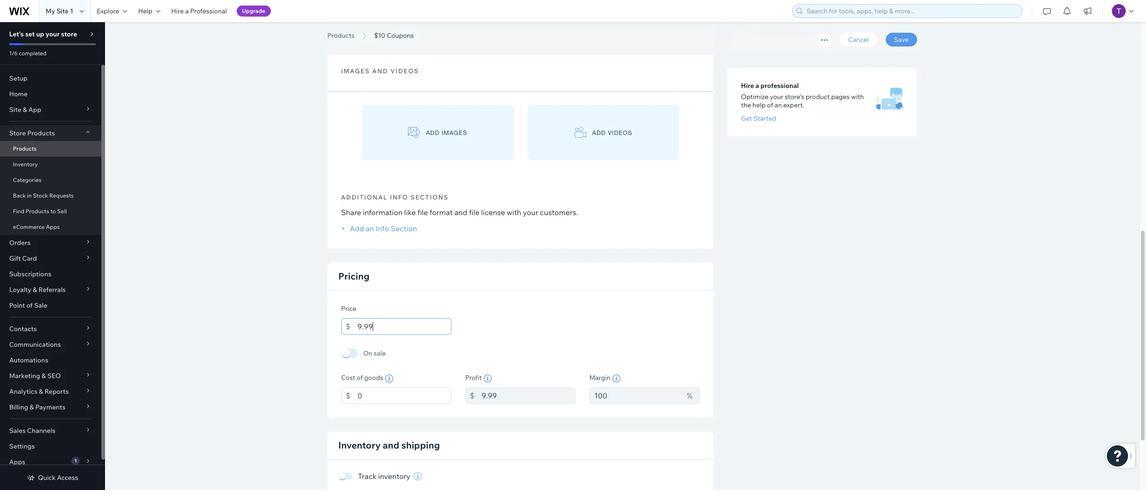 Task type: vqa. For each thing, say whether or not it's contained in the screenshot.
the leftmost "contacts"
no



Task type: locate. For each thing, give the bounding box(es) containing it.
1 inside sidebar 'element'
[[74, 458, 77, 464]]

0 horizontal spatial with
[[507, 208, 522, 217]]

card
[[22, 254, 37, 263]]

products link down the store products
[[0, 141, 101, 157]]

1 horizontal spatial inventory
[[339, 440, 381, 451]]

back
[[13, 192, 26, 199]]

1 vertical spatial inventory
[[339, 440, 381, 451]]

1 horizontal spatial an
[[775, 101, 783, 109]]

products right store
[[27, 129, 55, 137]]

file left 'license'
[[469, 208, 480, 217]]

2 horizontal spatial info tooltip image
[[613, 375, 621, 383]]

& left seo
[[42, 372, 46, 380]]

& right billing
[[30, 403, 34, 412]]

optimize
[[742, 93, 769, 101]]

save
[[895, 35, 909, 44]]

2 info tooltip image from the left
[[484, 375, 492, 383]]

add videos
[[593, 129, 633, 136]]

0 vertical spatial hire
[[171, 7, 184, 15]]

None text field
[[358, 319, 452, 335], [482, 388, 576, 404], [358, 319, 452, 335], [482, 388, 576, 404]]

an left info
[[366, 224, 374, 233]]

and
[[373, 67, 389, 75], [455, 208, 468, 217], [383, 440, 400, 451]]

products inside popup button
[[27, 129, 55, 137]]

of
[[768, 101, 774, 109], [26, 301, 33, 310], [357, 374, 363, 382]]

hire for hire a professional
[[742, 82, 755, 90]]

inventory up track in the bottom left of the page
[[339, 440, 381, 451]]

& for site
[[23, 106, 27, 114]]

expert.
[[784, 101, 805, 109]]

ecommerce apps link
[[0, 219, 101, 235]]

hire for hire a professional
[[171, 7, 184, 15]]

file
[[418, 208, 428, 217], [469, 208, 480, 217]]

products down store
[[13, 145, 37, 152]]

hire inside $10 coupons form
[[742, 82, 755, 90]]

1 vertical spatial your
[[771, 93, 784, 101]]

1 horizontal spatial info tooltip image
[[484, 375, 492, 383]]

info tooltip image right profit
[[484, 375, 492, 383]]

sections
[[411, 194, 449, 201]]

your left customers.
[[523, 208, 539, 217]]

0 vertical spatial inventory
[[13, 161, 38, 168]]

$10 coupons up videos
[[374, 31, 414, 40]]

$10 up images
[[328, 20, 357, 41]]

1 up the "access"
[[74, 458, 77, 464]]

products up the ecommerce apps
[[26, 208, 49, 215]]

& for analytics
[[39, 388, 43, 396]]

apps down settings
[[9, 458, 25, 467]]

customers.
[[540, 208, 579, 217]]

your right "up"
[[46, 30, 60, 38]]

$ down cost
[[346, 391, 351, 401]]

0 horizontal spatial an
[[366, 224, 374, 233]]

automations
[[9, 356, 48, 365]]

images and videos
[[341, 67, 419, 75]]

store
[[9, 129, 26, 137]]

a for professional
[[185, 7, 189, 15]]

0 horizontal spatial info tooltip image
[[385, 375, 394, 383]]

1 info tooltip image from the left
[[385, 375, 394, 383]]

hire a professional link
[[166, 0, 233, 22]]

and left videos
[[373, 67, 389, 75]]

1 vertical spatial hire
[[742, 82, 755, 90]]

& left app
[[23, 106, 27, 114]]

get
[[742, 114, 753, 123]]

a inside $10 coupons form
[[756, 82, 760, 90]]

&
[[23, 106, 27, 114], [33, 286, 37, 294], [42, 372, 46, 380], [39, 388, 43, 396], [30, 403, 34, 412]]

inventory up categories
[[13, 161, 38, 168]]

2 horizontal spatial of
[[768, 101, 774, 109]]

1 vertical spatial and
[[455, 208, 468, 217]]

help button
[[133, 0, 166, 22]]

on sale
[[363, 349, 386, 358]]

profit
[[466, 374, 482, 382]]

subscriptions link
[[0, 266, 101, 282]]

sales
[[9, 427, 26, 435]]

1 right my
[[70, 7, 73, 15]]

1 horizontal spatial hire
[[742, 82, 755, 90]]

1 horizontal spatial file
[[469, 208, 480, 217]]

hire right help button
[[171, 7, 184, 15]]

help
[[753, 101, 766, 109]]

$10 up images and videos
[[374, 31, 386, 40]]

$ down profit
[[470, 391, 475, 401]]

of inside optimize your store's product pages with the help of an expert.
[[768, 101, 774, 109]]

an inside optimize your store's product pages with the help of an expert.
[[775, 101, 783, 109]]

& for marketing
[[42, 372, 46, 380]]

orders button
[[0, 235, 101, 251]]

with inside optimize your store's product pages with the help of an expert.
[[852, 93, 865, 101]]

3 info tooltip image from the left
[[613, 375, 621, 383]]

with
[[852, 93, 865, 101], [507, 208, 522, 217]]

$10 coupons up images and videos
[[328, 20, 432, 41]]

of right cost
[[357, 374, 363, 382]]

your down 'professional'
[[771, 93, 784, 101]]

back in stock requests
[[13, 192, 74, 199]]

0 vertical spatial with
[[852, 93, 865, 101]]

0 horizontal spatial a
[[185, 7, 189, 15]]

0 horizontal spatial of
[[26, 301, 33, 310]]

& right loyalty
[[33, 286, 37, 294]]

add right videos icon
[[593, 129, 606, 136]]

setup link
[[0, 71, 101, 86]]

quick
[[38, 474, 56, 482]]

2 vertical spatial your
[[523, 208, 539, 217]]

hire
[[171, 7, 184, 15], [742, 82, 755, 90]]

1 vertical spatial 1
[[74, 458, 77, 464]]

of for cost of goods
[[357, 374, 363, 382]]

inventory inside $10 coupons form
[[339, 440, 381, 451]]

product
[[806, 93, 830, 101]]

& left reports
[[39, 388, 43, 396]]

communications button
[[0, 337, 101, 353]]

add right gallery 'image'
[[426, 129, 440, 136]]

on
[[363, 349, 373, 358]]

0 horizontal spatial file
[[418, 208, 428, 217]]

0 vertical spatial and
[[373, 67, 389, 75]]

0 vertical spatial 1
[[70, 7, 73, 15]]

add for add images
[[426, 129, 440, 136]]

billing & payments button
[[0, 400, 101, 415]]

1/6 completed
[[9, 50, 47, 57]]

with right pages
[[852, 93, 865, 101]]

info tooltip image
[[385, 375, 394, 383], [484, 375, 492, 383], [613, 375, 621, 383]]

0 vertical spatial an
[[775, 101, 783, 109]]

info tooltip image right the margin
[[613, 375, 621, 383]]

additional
[[341, 194, 388, 201]]

1 horizontal spatial apps
[[46, 224, 60, 230]]

0 vertical spatial your
[[46, 30, 60, 38]]

and for videos
[[373, 67, 389, 75]]

with right 'license'
[[507, 208, 522, 217]]

0 vertical spatial site
[[57, 7, 69, 15]]

1 horizontal spatial 1
[[74, 458, 77, 464]]

1 vertical spatial a
[[756, 82, 760, 90]]

1 horizontal spatial of
[[357, 374, 363, 382]]

let's set up your store
[[9, 30, 77, 38]]

$ down price at the bottom left of page
[[346, 322, 351, 331]]

0 horizontal spatial inventory
[[13, 161, 38, 168]]

of left sale
[[26, 301, 33, 310]]

videos
[[608, 129, 633, 136]]

inventory link
[[0, 157, 101, 172]]

your
[[46, 30, 60, 38], [771, 93, 784, 101], [523, 208, 539, 217]]

2 file from the left
[[469, 208, 480, 217]]

0 horizontal spatial site
[[9, 106, 21, 114]]

1 horizontal spatial with
[[852, 93, 865, 101]]

sales channels button
[[0, 423, 101, 439]]

inventory inside 'link'
[[13, 161, 38, 168]]

& inside dropdown button
[[30, 403, 34, 412]]

1 add from the left
[[426, 129, 440, 136]]

store products
[[9, 129, 55, 137]]

0 vertical spatial of
[[768, 101, 774, 109]]

0 vertical spatial a
[[185, 7, 189, 15]]

0 horizontal spatial your
[[46, 30, 60, 38]]

in
[[27, 192, 32, 199]]

2 vertical spatial and
[[383, 440, 400, 451]]

site & app button
[[0, 102, 101, 118]]

0 vertical spatial apps
[[46, 224, 60, 230]]

site right my
[[57, 7, 69, 15]]

site & app
[[9, 106, 41, 114]]

of right the 'help'
[[768, 101, 774, 109]]

add an info section
[[348, 224, 417, 233]]

& inside "dropdown button"
[[33, 286, 37, 294]]

products link up images
[[323, 31, 359, 40]]

2 vertical spatial of
[[357, 374, 363, 382]]

2 horizontal spatial your
[[771, 93, 784, 101]]

to
[[50, 208, 56, 215]]

and left "shipping"
[[383, 440, 400, 451]]

$ for %
[[470, 391, 475, 401]]

info tooltip image for cost of goods
[[385, 375, 394, 383]]

$
[[346, 322, 351, 331], [346, 391, 351, 401], [470, 391, 475, 401]]

stock
[[33, 192, 48, 199]]

hire up optimize on the top
[[742, 82, 755, 90]]

a
[[185, 7, 189, 15], [756, 82, 760, 90]]

of inside sidebar 'element'
[[26, 301, 33, 310]]

products up images
[[328, 31, 355, 40]]

setup
[[9, 74, 28, 83]]

file right like
[[418, 208, 428, 217]]

0 horizontal spatial hire
[[171, 7, 184, 15]]

$10
[[328, 20, 357, 41], [374, 31, 386, 40]]

1 file from the left
[[418, 208, 428, 217]]

$10 coupons form
[[105, 0, 1147, 490]]

1 vertical spatial products link
[[0, 141, 101, 157]]

requests
[[49, 192, 74, 199]]

of for point of sale
[[26, 301, 33, 310]]

2 add from the left
[[593, 129, 606, 136]]

store products button
[[0, 125, 101, 141]]

apps down find products to sell link
[[46, 224, 60, 230]]

0 horizontal spatial add
[[426, 129, 440, 136]]

0 horizontal spatial apps
[[9, 458, 25, 467]]

my site 1
[[46, 7, 73, 15]]

apps
[[46, 224, 60, 230], [9, 458, 25, 467]]

1 horizontal spatial products link
[[323, 31, 359, 40]]

info tooltip image right goods
[[385, 375, 394, 383]]

gallery image
[[408, 127, 421, 139]]

1 vertical spatial with
[[507, 208, 522, 217]]

0 horizontal spatial 1
[[70, 7, 73, 15]]

1 horizontal spatial add
[[593, 129, 606, 136]]

inventory for inventory
[[13, 161, 38, 168]]

1 vertical spatial site
[[9, 106, 21, 114]]

site
[[57, 7, 69, 15], [9, 106, 21, 114]]

ecommerce apps
[[13, 224, 60, 230]]

images
[[341, 67, 370, 75]]

1 horizontal spatial your
[[523, 208, 539, 217]]

1 vertical spatial apps
[[9, 458, 25, 467]]

an left expert.
[[775, 101, 783, 109]]

info
[[390, 194, 409, 201]]

products link
[[323, 31, 359, 40], [0, 141, 101, 157]]

completed
[[19, 50, 47, 57]]

site down home
[[9, 106, 21, 114]]

1
[[70, 7, 73, 15], [74, 458, 77, 464]]

an
[[775, 101, 783, 109], [366, 224, 374, 233]]

coupons
[[360, 20, 432, 41], [387, 31, 414, 40]]

store
[[61, 30, 77, 38]]

contacts button
[[0, 321, 101, 337]]

share information like file format and file license with your customers.
[[341, 208, 579, 217]]

a left professional
[[185, 7, 189, 15]]

and right format
[[455, 208, 468, 217]]

a up optimize on the top
[[756, 82, 760, 90]]

None text field
[[358, 388, 452, 404], [590, 388, 683, 404], [358, 388, 452, 404], [590, 388, 683, 404]]

1 horizontal spatial a
[[756, 82, 760, 90]]

1 vertical spatial of
[[26, 301, 33, 310]]

0 vertical spatial products link
[[323, 31, 359, 40]]

1 horizontal spatial site
[[57, 7, 69, 15]]



Task type: describe. For each thing, give the bounding box(es) containing it.
Start typing a brand name field
[[745, 24, 901, 40]]

let's
[[9, 30, 24, 38]]

reports
[[45, 388, 69, 396]]

sales channels
[[9, 427, 55, 435]]

access
[[57, 474, 78, 482]]

& for billing
[[30, 403, 34, 412]]

info tooltip image for margin
[[613, 375, 621, 383]]

sale
[[34, 301, 47, 310]]

marketing & seo button
[[0, 368, 101, 384]]

find products to sell link
[[0, 204, 101, 219]]

marketing
[[9, 372, 40, 380]]

settings
[[9, 443, 35, 451]]

back in stock requests link
[[0, 188, 101, 204]]

set
[[25, 30, 35, 38]]

add
[[350, 224, 364, 233]]

%
[[687, 391, 693, 401]]

communications
[[9, 341, 61, 349]]

help
[[138, 7, 152, 15]]

store's
[[785, 93, 805, 101]]

license
[[482, 208, 505, 217]]

loyalty & referrals button
[[0, 282, 101, 298]]

0 horizontal spatial products link
[[0, 141, 101, 157]]

inventory
[[378, 472, 411, 481]]

1/6
[[9, 50, 18, 57]]

cost
[[341, 374, 356, 382]]

inventory for inventory and shipping
[[339, 440, 381, 451]]

app
[[28, 106, 41, 114]]

analytics & reports
[[9, 388, 69, 396]]

goods
[[364, 374, 383, 382]]

videos
[[391, 67, 419, 75]]

point of sale link
[[0, 298, 101, 313]]

cost of goods
[[341, 374, 383, 382]]

get started link
[[742, 114, 777, 123]]

referrals
[[38, 286, 66, 294]]

home
[[9, 90, 28, 98]]

products inside $10 coupons form
[[328, 31, 355, 40]]

up
[[36, 30, 44, 38]]

site inside popup button
[[9, 106, 21, 114]]

& for loyalty
[[33, 286, 37, 294]]

1 horizontal spatial $10
[[374, 31, 386, 40]]

additional info sections
[[341, 194, 449, 201]]

your inside sidebar 'element'
[[46, 30, 60, 38]]

section
[[391, 224, 417, 233]]

settings link
[[0, 439, 101, 455]]

info
[[376, 224, 389, 233]]

upgrade
[[242, 7, 265, 14]]

gift card
[[9, 254, 37, 263]]

quick access
[[38, 474, 78, 482]]

format
[[430, 208, 453, 217]]

sidebar element
[[0, 22, 105, 490]]

0 horizontal spatial $10
[[328, 20, 357, 41]]

cancel button
[[841, 33, 878, 47]]

add for add videos
[[593, 129, 606, 136]]

ecommerce
[[13, 224, 45, 230]]

upgrade button
[[237, 6, 271, 17]]

contacts
[[9, 325, 37, 333]]

1 vertical spatial an
[[366, 224, 374, 233]]

marketing & seo
[[9, 372, 61, 380]]

share
[[341, 208, 361, 217]]

information
[[363, 208, 403, 217]]

sale
[[374, 349, 386, 358]]

analytics
[[9, 388, 37, 396]]

a for professional
[[756, 82, 760, 90]]

point
[[9, 301, 25, 310]]

$ for on sale
[[346, 322, 351, 331]]

hire a professional
[[171, 7, 227, 15]]

sell
[[57, 208, 67, 215]]

orders
[[9, 239, 31, 247]]

categories link
[[0, 172, 101, 188]]

your inside optimize your store's product pages with the help of an expert.
[[771, 93, 784, 101]]

inventory and shipping
[[339, 440, 440, 451]]

pricing
[[339, 271, 370, 282]]

optimize your store's product pages with the help of an expert.
[[742, 93, 865, 109]]

channels
[[27, 427, 55, 435]]

Search for tools, apps, help & more... field
[[804, 5, 1020, 18]]

videos icon image
[[575, 127, 587, 139]]

the
[[742, 101, 752, 109]]

get started
[[742, 114, 777, 123]]

billing & payments
[[9, 403, 65, 412]]

automations link
[[0, 353, 101, 368]]

info tooltip image for profit
[[484, 375, 492, 383]]

shipping
[[402, 440, 440, 451]]

price
[[341, 305, 357, 313]]

find
[[13, 208, 24, 215]]

margin
[[590, 374, 611, 382]]

explore
[[97, 7, 119, 15]]

and for shipping
[[383, 440, 400, 451]]

hire a professional
[[742, 82, 799, 90]]

track
[[358, 472, 377, 481]]

billing
[[9, 403, 28, 412]]

professional
[[761, 82, 799, 90]]

my
[[46, 7, 55, 15]]

categories
[[13, 177, 42, 183]]



